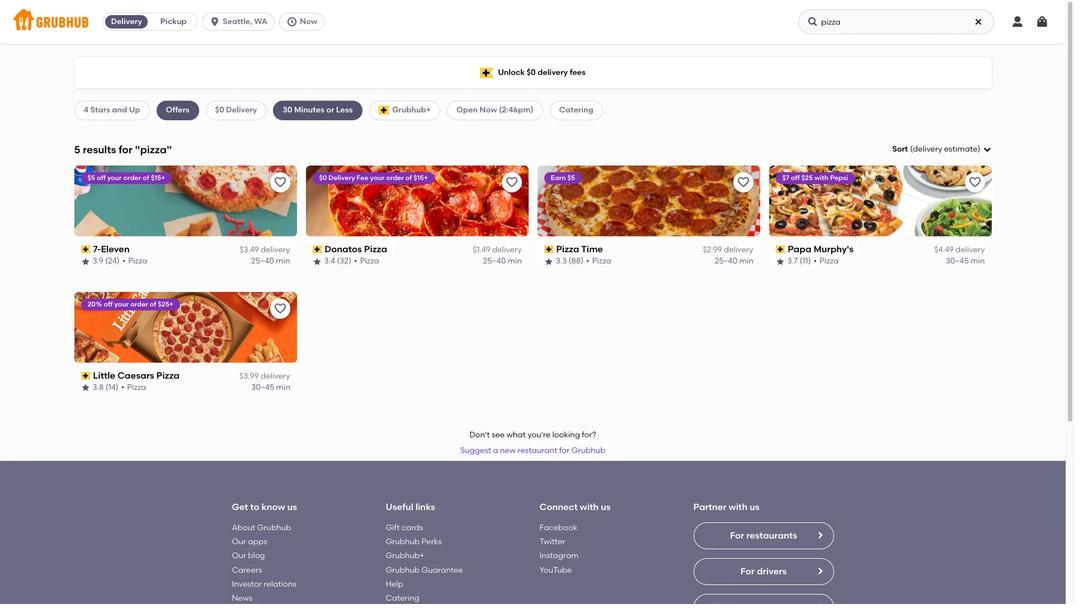 Task type: describe. For each thing, give the bounding box(es) containing it.
5
[[74, 143, 80, 156]]

gift cards link
[[386, 523, 423, 533]]

for for for drivers
[[741, 566, 755, 577]]

youtube link
[[540, 566, 572, 575]]

"pizza"
[[135, 143, 172, 156]]

save this restaurant image
[[969, 176, 982, 189]]

connect
[[540, 502, 578, 513]]

less
[[336, 105, 353, 115]]

news
[[232, 594, 253, 604]]

drivers
[[757, 566, 787, 577]]

pizza right (24)
[[128, 257, 147, 266]]

none field inside 5 results for "pizza" main content
[[893, 144, 992, 155]]

star icon image for donatos pizza
[[313, 257, 322, 266]]

don't
[[470, 431, 490, 440]]

• for time
[[587, 257, 590, 266]]

7-eleven
[[93, 244, 130, 255]]

pepsi
[[831, 174, 849, 182]]

pizza down 'little caesars pizza'
[[127, 383, 146, 393]]

of for little caesars pizza
[[150, 300, 156, 308]]

perks
[[422, 538, 442, 547]]

save this restaurant button for pizza time
[[734, 172, 754, 192]]

1 $5 from the left
[[88, 174, 95, 182]]

estimate
[[945, 144, 978, 154]]

delivery button
[[103, 13, 150, 31]]

svg image inside main navigation "navigation"
[[975, 17, 984, 26]]

careers link
[[232, 566, 262, 575]]

subscription pass image for papa murphy's
[[776, 246, 786, 254]]

star icon image for papa murphy's
[[776, 257, 785, 266]]

(2:46pm)
[[499, 105, 534, 115]]

for drivers
[[741, 566, 787, 577]]

min for donatos pizza
[[508, 257, 522, 266]]

apps
[[248, 538, 267, 547]]

now button
[[279, 13, 329, 31]]

news link
[[232, 594, 253, 604]]

papa
[[788, 244, 812, 255]]

delivery for $0 delivery fee your order of $15+
[[329, 174, 355, 182]]

looking
[[553, 431, 580, 440]]

delivery right sort
[[914, 144, 943, 154]]

(24)
[[105, 257, 120, 266]]

careers
[[232, 566, 262, 575]]

caesars
[[118, 370, 154, 381]]

now inside button
[[300, 17, 318, 26]]

• pizza for eleven
[[122, 257, 147, 266]]

grubhub inside button
[[572, 446, 606, 456]]

3.9
[[93, 257, 103, 266]]

your for little caesars pizza
[[114, 300, 129, 308]]

stars
[[90, 105, 110, 115]]

gift
[[386, 523, 400, 533]]

subscription pass image for little caesars pizza
[[81, 372, 91, 380]]

25–40 min for donatos pizza
[[483, 257, 522, 266]]

0 horizontal spatial for
[[119, 143, 133, 156]]

• for murphy's
[[814, 257, 817, 266]]

order for little caesars pizza
[[130, 300, 148, 308]]

25–40 for donatos pizza
[[483, 257, 506, 266]]

useful
[[386, 502, 414, 513]]

restaurants
[[747, 531, 798, 541]]

our apps link
[[232, 538, 267, 547]]

$0 delivery
[[215, 105, 257, 115]]

grubhub plus flag logo image for unlock $0 delivery fees
[[480, 67, 494, 78]]

donatos pizza
[[325, 244, 387, 255]]

offers
[[166, 105, 190, 115]]

open now (2:46pm)
[[457, 105, 534, 115]]

fees
[[570, 68, 586, 77]]

help link
[[386, 580, 404, 590]]

3.7
[[788, 257, 798, 266]]

grubhub perks link
[[386, 538, 442, 547]]

20% off your order of $25+
[[88, 300, 173, 308]]

2 our from the top
[[232, 552, 246, 561]]

open
[[457, 105, 478, 115]]

a
[[493, 446, 499, 456]]

$4.49
[[935, 245, 954, 255]]

about
[[232, 523, 255, 533]]

relations
[[264, 580, 297, 590]]

star icon image for 7-eleven
[[81, 257, 90, 266]]

star icon image for little caesars pizza
[[81, 384, 90, 393]]

grubhub+ link
[[386, 552, 425, 561]]

twitter link
[[540, 538, 566, 547]]

30–45 for little caesars pizza
[[251, 383, 274, 393]]

$5 off your order of $15+
[[88, 174, 165, 182]]

gift cards grubhub perks grubhub+ grubhub guarantee help catering
[[386, 523, 463, 604]]

delivery for pizza time
[[724, 245, 754, 255]]

save this restaurant image for pizza time
[[737, 176, 751, 189]]

• for eleven
[[122, 257, 125, 266]]

30–45 for papa murphy's
[[947, 257, 970, 266]]

min for pizza time
[[740, 257, 754, 266]]

donatos pizza logo image
[[306, 166, 529, 237]]

svg image inside seattle, wa 'button'
[[209, 16, 221, 27]]

2 $5 from the left
[[568, 174, 576, 182]]

suggest a new restaurant for grubhub button
[[456, 441, 611, 461]]

and
[[112, 105, 127, 115]]

see
[[492, 431, 505, 440]]

about grubhub link
[[232, 523, 291, 533]]

• pizza for murphy's
[[814, 257, 839, 266]]

earn $5
[[551, 174, 576, 182]]

pizza up 3.3 (88)
[[557, 244, 580, 255]]

grubhub guarantee link
[[386, 566, 463, 575]]

partner
[[694, 502, 727, 513]]

1 vertical spatial svg image
[[983, 145, 992, 154]]

3.4
[[324, 257, 335, 266]]

now inside 5 results for "pizza" main content
[[480, 105, 497, 115]]

little caesars pizza logo image
[[74, 292, 297, 363]]

delivery for donatos pizza
[[493, 245, 522, 255]]

save this restaurant button for little caesars pizza
[[270, 299, 290, 319]]

)
[[978, 144, 981, 154]]

delivery for $0 delivery
[[226, 105, 257, 115]]

3.8 (14)
[[93, 383, 118, 393]]

save this restaurant image for donatos pizza
[[505, 176, 519, 189]]

us for connect with us
[[601, 502, 611, 513]]

know
[[262, 502, 285, 513]]

• pizza for time
[[587, 257, 612, 266]]

order for 7-eleven
[[123, 174, 141, 182]]

2 horizontal spatial with
[[815, 174, 829, 182]]

connect with us
[[540, 502, 611, 513]]

right image
[[816, 531, 825, 540]]

guarantee
[[422, 566, 463, 575]]

25–40 for 7-eleven
[[251, 257, 274, 266]]

pizza right donatos at the left
[[364, 244, 387, 255]]

instagram
[[540, 552, 579, 561]]

5 results for "pizza" main content
[[0, 44, 1067, 605]]

1 us from the left
[[287, 502, 297, 513]]

0 vertical spatial grubhub+
[[392, 105, 431, 115]]

0 vertical spatial catering
[[560, 105, 594, 115]]

subscription pass image for 7-eleven
[[81, 246, 91, 254]]

(11)
[[800, 257, 811, 266]]

of for 7-eleven
[[143, 174, 149, 182]]

3.7 (11)
[[788, 257, 811, 266]]

delivery for papa murphy's
[[956, 245, 986, 255]]

for restaurants link
[[694, 523, 834, 550]]

2 horizontal spatial $0
[[527, 68, 536, 77]]

$3.49
[[240, 245, 259, 255]]

30–45 min for papa murphy's
[[947, 257, 986, 266]]

• pizza for caesars
[[121, 383, 146, 393]]

help
[[386, 580, 404, 590]]

$7 off $25 with pepsi
[[783, 174, 849, 182]]

grubhub down gift cards link
[[386, 538, 420, 547]]

unlock $0 delivery fees
[[498, 68, 586, 77]]

$0 for $0 delivery fee your order of $15+
[[319, 174, 327, 182]]



Task type: vqa. For each thing, say whether or not it's contained in the screenshot.


Task type: locate. For each thing, give the bounding box(es) containing it.
donatos
[[325, 244, 362, 255]]

delivery left 30
[[226, 105, 257, 115]]

grubhub+ left open in the top of the page
[[392, 105, 431, 115]]

$5 down results
[[88, 174, 95, 182]]

(14)
[[106, 383, 118, 393]]

with right partner
[[729, 502, 748, 513]]

1 25–40 from the left
[[251, 257, 274, 266]]

delivery inside button
[[111, 17, 142, 26]]

0 vertical spatial $0
[[527, 68, 536, 77]]

1 vertical spatial grubhub+
[[386, 552, 425, 561]]

1 horizontal spatial $5
[[568, 174, 576, 182]]

about grubhub our apps our blog careers investor relations news
[[232, 523, 297, 604]]

grubhub down know
[[257, 523, 291, 533]]

0 horizontal spatial 25–40
[[251, 257, 274, 266]]

$25
[[802, 174, 814, 182]]

seattle, wa
[[223, 17, 268, 26]]

delivery right $4.49
[[956, 245, 986, 255]]

$4.49 delivery
[[935, 245, 986, 255]]

facebook
[[540, 523, 578, 533]]

$3.99
[[240, 372, 259, 381]]

0 horizontal spatial 25–40 min
[[251, 257, 290, 266]]

grubhub plus flag logo image right less
[[379, 106, 390, 115]]

star icon image left the 3.3
[[544, 257, 553, 266]]

30–45 down the $4.49 delivery on the right top
[[947, 257, 970, 266]]

save this restaurant button for 7-eleven
[[270, 172, 290, 192]]

1 horizontal spatial with
[[729, 502, 748, 513]]

grubhub plus flag logo image
[[480, 67, 494, 78], [379, 106, 390, 115]]

4 stars and up
[[84, 105, 140, 115]]

25–40 for pizza time
[[715, 257, 738, 266]]

1 vertical spatial delivery
[[226, 105, 257, 115]]

• for caesars
[[121, 383, 124, 393]]

unlock
[[498, 68, 525, 77]]

1 horizontal spatial delivery
[[226, 105, 257, 115]]

25–40 min down $2.99 delivery
[[715, 257, 754, 266]]

us up for restaurants
[[750, 502, 760, 513]]

star icon image for pizza time
[[544, 257, 553, 266]]

25–40 min for pizza time
[[715, 257, 754, 266]]

min down $3.49 delivery
[[276, 257, 290, 266]]

0 vertical spatial delivery
[[111, 17, 142, 26]]

you're
[[528, 431, 551, 440]]

$15+
[[151, 174, 165, 182], [414, 174, 428, 182]]

with for partner with us
[[729, 502, 748, 513]]

1 vertical spatial now
[[480, 105, 497, 115]]

delivery right $3.99
[[261, 372, 290, 381]]

$3.49 delivery
[[240, 245, 290, 255]]

for inside button
[[560, 446, 570, 456]]

svg image
[[975, 17, 984, 26], [983, 145, 992, 154]]

with right connect
[[580, 502, 599, 513]]

order
[[123, 174, 141, 182], [386, 174, 404, 182], [130, 300, 148, 308]]

delivery
[[111, 17, 142, 26], [226, 105, 257, 115], [329, 174, 355, 182]]

30 minutes or less
[[283, 105, 353, 115]]

$25+
[[158, 300, 173, 308]]

save this restaurant button for donatos pizza
[[502, 172, 522, 192]]

25–40 min
[[251, 257, 290, 266], [483, 257, 522, 266], [715, 257, 754, 266]]

0 horizontal spatial 30–45 min
[[251, 383, 290, 393]]

1 horizontal spatial $0
[[319, 174, 327, 182]]

1 horizontal spatial of
[[150, 300, 156, 308]]

$2.99
[[703, 245, 723, 255]]

with
[[815, 174, 829, 182], [580, 502, 599, 513], [729, 502, 748, 513]]

• for pizza
[[354, 257, 358, 266]]

0 horizontal spatial delivery
[[111, 17, 142, 26]]

0 horizontal spatial with
[[580, 502, 599, 513]]

star icon image
[[81, 257, 90, 266], [313, 257, 322, 266], [544, 257, 553, 266], [776, 257, 785, 266], [81, 384, 90, 393]]

delivery left the pickup
[[111, 17, 142, 26]]

1 horizontal spatial 30–45
[[947, 257, 970, 266]]

1 horizontal spatial $15+
[[414, 174, 428, 182]]

$0 for $0 delivery
[[215, 105, 224, 115]]

3 us from the left
[[750, 502, 760, 513]]

2 horizontal spatial us
[[750, 502, 760, 513]]

subscription pass image left pizza time
[[544, 246, 554, 254]]

pizza time
[[557, 244, 604, 255]]

pickup button
[[150, 13, 197, 31]]

earn
[[551, 174, 566, 182]]

2 us from the left
[[601, 502, 611, 513]]

•
[[122, 257, 125, 266], [354, 257, 358, 266], [587, 257, 590, 266], [814, 257, 817, 266], [121, 383, 124, 393]]

• right (24)
[[122, 257, 125, 266]]

svg image
[[1012, 15, 1025, 29], [1036, 15, 1050, 29], [209, 16, 221, 27], [287, 16, 298, 27], [808, 16, 819, 27]]

2 right image from the top
[[816, 603, 825, 605]]

0 vertical spatial for
[[731, 531, 745, 541]]

25–40 min down the $1.49 delivery on the left of the page
[[483, 257, 522, 266]]

0 horizontal spatial catering
[[386, 594, 420, 604]]

2 subscription pass image from the left
[[313, 246, 323, 254]]

1 vertical spatial grubhub plus flag logo image
[[379, 106, 390, 115]]

min down $2.99 delivery
[[740, 257, 754, 266]]

2 horizontal spatial of
[[406, 174, 412, 182]]

2 horizontal spatial delivery
[[329, 174, 355, 182]]

0 horizontal spatial of
[[143, 174, 149, 182]]

pizza down murphy's
[[820, 257, 839, 266]]

off down results
[[97, 174, 106, 182]]

2 horizontal spatial 25–40
[[715, 257, 738, 266]]

Search for food, convenience, alcohol... search field
[[799, 10, 995, 34]]

grubhub plus flag logo image left unlock
[[480, 67, 494, 78]]

30–45 min for little caesars pizza
[[251, 383, 290, 393]]

star icon image left 3.9
[[81, 257, 90, 266]]

2 horizontal spatial subscription pass image
[[776, 246, 786, 254]]

min for little caesars pizza
[[276, 383, 290, 393]]

save this restaurant button for papa murphy's
[[966, 172, 986, 192]]

1 horizontal spatial now
[[480, 105, 497, 115]]

don't see what you're looking for?
[[470, 431, 597, 440]]

catering down fees
[[560, 105, 594, 115]]

subscription pass image left little
[[81, 372, 91, 380]]

1 vertical spatial right image
[[816, 603, 825, 605]]

0 vertical spatial grubhub plus flag logo image
[[480, 67, 494, 78]]

off for little
[[104, 300, 113, 308]]

catering down the help
[[386, 594, 420, 604]]

2 $15+ from the left
[[414, 174, 428, 182]]

0 horizontal spatial now
[[300, 17, 318, 26]]

• pizza down 'time'
[[587, 257, 612, 266]]

0 vertical spatial our
[[232, 538, 246, 547]]

1 subscription pass image from the left
[[81, 246, 91, 254]]

delivery right $2.99
[[724, 245, 754, 255]]

• pizza down donatos pizza
[[354, 257, 379, 266]]

0 horizontal spatial $15+
[[151, 174, 165, 182]]

subscription pass image left donatos at the left
[[313, 246, 323, 254]]

None field
[[893, 144, 992, 155]]

3.3
[[556, 257, 567, 266]]

order down '5 results for "pizza"'
[[123, 174, 141, 182]]

min for 7-eleven
[[276, 257, 290, 266]]

grubhub down grubhub+ link
[[386, 566, 420, 575]]

delivery left fees
[[538, 68, 568, 77]]

30–45 min down the $4.49 delivery on the right top
[[947, 257, 986, 266]]

0 vertical spatial for
[[119, 143, 133, 156]]

• right the (14)
[[121, 383, 124, 393]]

save this restaurant image
[[273, 176, 287, 189], [505, 176, 519, 189], [737, 176, 751, 189], [273, 302, 287, 316]]

pickup
[[160, 17, 187, 26]]

pizza down 'time'
[[593, 257, 612, 266]]

(32)
[[337, 257, 352, 266]]

subscription pass image left 7-
[[81, 246, 91, 254]]

pizza time logo image
[[538, 166, 761, 237]]

save this restaurant image for 7-eleven
[[273, 176, 287, 189]]

now right open in the top of the page
[[480, 105, 497, 115]]

0 vertical spatial subscription pass image
[[544, 246, 554, 254]]

pizza down donatos pizza
[[360, 257, 379, 266]]

for?
[[582, 431, 597, 440]]

3 25–40 from the left
[[715, 257, 738, 266]]

0 vertical spatial 30–45
[[947, 257, 970, 266]]

grubhub
[[572, 446, 606, 456], [257, 523, 291, 533], [386, 538, 420, 547], [386, 566, 420, 575]]

us
[[287, 502, 297, 513], [601, 502, 611, 513], [750, 502, 760, 513]]

$5
[[88, 174, 95, 182], [568, 174, 576, 182]]

for down partner with us
[[731, 531, 745, 541]]

$1.49 delivery
[[473, 245, 522, 255]]

1 vertical spatial catering
[[386, 594, 420, 604]]

1 horizontal spatial subscription pass image
[[544, 246, 554, 254]]

for for for restaurants
[[731, 531, 745, 541]]

25–40
[[251, 257, 274, 266], [483, 257, 506, 266], [715, 257, 738, 266]]

us right know
[[287, 502, 297, 513]]

pizza right caesars on the bottom left of the page
[[157, 370, 180, 381]]

0 horizontal spatial $0
[[215, 105, 224, 115]]

with right $25
[[815, 174, 829, 182]]

3 subscription pass image from the left
[[776, 246, 786, 254]]

save this restaurant image for little caesars pizza
[[273, 302, 287, 316]]

off right 20%
[[104, 300, 113, 308]]

(88)
[[569, 257, 584, 266]]

of left $25+
[[150, 300, 156, 308]]

30–45 min down $3.99 delivery
[[251, 383, 290, 393]]

our up the careers link
[[232, 552, 246, 561]]

sort
[[893, 144, 909, 154]]

1 horizontal spatial 30–45 min
[[947, 257, 986, 266]]

delivery left fee
[[329, 174, 355, 182]]

0 horizontal spatial 30–45
[[251, 383, 274, 393]]

star icon image left the 3.4
[[313, 257, 322, 266]]

0 horizontal spatial $5
[[88, 174, 95, 182]]

murphy's
[[814, 244, 854, 255]]

order left $25+
[[130, 300, 148, 308]]

grubhub+ inside gift cards grubhub perks grubhub+ grubhub guarantee help catering
[[386, 552, 425, 561]]

• pizza right (24)
[[122, 257, 147, 266]]

us right connect
[[601, 502, 611, 513]]

1 horizontal spatial grubhub plus flag logo image
[[480, 67, 494, 78]]

25–40 down the $1.49 delivery on the left of the page
[[483, 257, 506, 266]]

for
[[119, 143, 133, 156], [560, 446, 570, 456]]

• right "(32)"
[[354, 257, 358, 266]]

min for papa murphy's
[[971, 257, 986, 266]]

of right fee
[[406, 174, 412, 182]]

off right $7
[[792, 174, 801, 182]]

delivery right $3.49
[[261, 245, 290, 255]]

delivery
[[538, 68, 568, 77], [914, 144, 943, 154], [261, 245, 290, 255], [493, 245, 522, 255], [724, 245, 754, 255], [956, 245, 986, 255], [261, 372, 290, 381]]

subscription pass image
[[544, 246, 554, 254], [81, 372, 91, 380]]

subscription pass image left papa
[[776, 246, 786, 254]]

get to know us
[[232, 502, 297, 513]]

investor relations link
[[232, 580, 297, 590]]

main navigation navigation
[[0, 0, 1067, 44]]

for down looking
[[560, 446, 570, 456]]

1 vertical spatial for
[[741, 566, 755, 577]]

1 horizontal spatial subscription pass image
[[313, 246, 323, 254]]

star icon image left 3.8 in the bottom of the page
[[81, 384, 90, 393]]

0 horizontal spatial us
[[287, 502, 297, 513]]

$2.99 delivery
[[703, 245, 754, 255]]

30
[[283, 105, 293, 115]]

grubhub+ down grubhub perks link on the bottom of page
[[386, 552, 425, 561]]

1 right image from the top
[[816, 567, 825, 576]]

$0 delivery fee your order of $15+
[[319, 174, 428, 182]]

facebook link
[[540, 523, 578, 533]]

1 horizontal spatial us
[[601, 502, 611, 513]]

$5 right earn
[[568, 174, 576, 182]]

instagram link
[[540, 552, 579, 561]]

1 horizontal spatial 25–40
[[483, 257, 506, 266]]

little caesars pizza
[[93, 370, 180, 381]]

of down "pizza"
[[143, 174, 149, 182]]

2 vertical spatial $0
[[319, 174, 327, 182]]

• right (11)
[[814, 257, 817, 266]]

for restaurants
[[731, 531, 798, 541]]

0 vertical spatial 30–45 min
[[947, 257, 986, 266]]

0 horizontal spatial subscription pass image
[[81, 372, 91, 380]]

order right fee
[[386, 174, 404, 182]]

$0 left fee
[[319, 174, 327, 182]]

• pizza down caesars on the bottom left of the page
[[121, 383, 146, 393]]

links
[[416, 502, 436, 513]]

none field containing sort
[[893, 144, 992, 155]]

3.8
[[93, 383, 104, 393]]

little
[[93, 370, 115, 381]]

0 horizontal spatial grubhub plus flag logo image
[[379, 106, 390, 115]]

your right 20%
[[114, 300, 129, 308]]

30–45 down $3.99 delivery
[[251, 383, 274, 393]]

0 horizontal spatial subscription pass image
[[81, 246, 91, 254]]

25–40 min for 7-eleven
[[251, 257, 290, 266]]

now
[[300, 17, 318, 26], [480, 105, 497, 115]]

$3.99 delivery
[[240, 372, 290, 381]]

to
[[250, 502, 260, 513]]

25–40 min down $3.49 delivery
[[251, 257, 290, 266]]

$0
[[527, 68, 536, 77], [215, 105, 224, 115], [319, 174, 327, 182]]

min down $3.99 delivery
[[276, 383, 290, 393]]

your for 7-eleven
[[107, 174, 122, 182]]

0 vertical spatial svg image
[[975, 17, 984, 26]]

20%
[[88, 300, 102, 308]]

eleven
[[101, 244, 130, 255]]

pizza
[[364, 244, 387, 255], [557, 244, 580, 255], [128, 257, 147, 266], [360, 257, 379, 266], [593, 257, 612, 266], [820, 257, 839, 266], [157, 370, 180, 381], [127, 383, 146, 393]]

1 horizontal spatial 25–40 min
[[483, 257, 522, 266]]

our down about
[[232, 538, 246, 547]]

1 horizontal spatial for
[[560, 446, 570, 456]]

1 horizontal spatial catering
[[560, 105, 594, 115]]

7-eleven logo image
[[74, 166, 297, 237]]

(
[[911, 144, 914, 154]]

partner with us
[[694, 502, 760, 513]]

• pizza
[[122, 257, 147, 266], [354, 257, 379, 266], [587, 257, 612, 266], [814, 257, 839, 266], [121, 383, 146, 393]]

grubhub plus flag logo image for grubhub+
[[379, 106, 390, 115]]

up
[[129, 105, 140, 115]]

papa murphy's logo image
[[770, 166, 992, 237]]

• pizza down papa murphy's
[[814, 257, 839, 266]]

now right wa
[[300, 17, 318, 26]]

2 vertical spatial delivery
[[329, 174, 355, 182]]

1 $15+ from the left
[[151, 174, 165, 182]]

0 vertical spatial right image
[[816, 567, 825, 576]]

1 25–40 min from the left
[[251, 257, 290, 266]]

with for connect with us
[[580, 502, 599, 513]]

$0 right unlock
[[527, 68, 536, 77]]

1 vertical spatial subscription pass image
[[81, 372, 91, 380]]

1 our from the top
[[232, 538, 246, 547]]

25–40 down $2.99 delivery
[[715, 257, 738, 266]]

off for papa
[[792, 174, 801, 182]]

your down '5 results for "pizza"'
[[107, 174, 122, 182]]

suggest a new restaurant for grubhub
[[461, 446, 606, 456]]

min down the $1.49 delivery on the left of the page
[[508, 257, 522, 266]]

minutes
[[295, 105, 325, 115]]

grubhub inside about grubhub our apps our blog careers investor relations news
[[257, 523, 291, 533]]

grubhub down for? on the right of the page
[[572, 446, 606, 456]]

• right (88)
[[587, 257, 590, 266]]

0 vertical spatial now
[[300, 17, 318, 26]]

delivery right $1.49
[[493, 245, 522, 255]]

catering
[[560, 105, 594, 115], [386, 594, 420, 604]]

1 vertical spatial for
[[560, 446, 570, 456]]

papa murphy's
[[788, 244, 854, 255]]

or
[[327, 105, 334, 115]]

2 25–40 from the left
[[483, 257, 506, 266]]

blog
[[248, 552, 265, 561]]

5 results for "pizza"
[[74, 143, 172, 156]]

1 vertical spatial 30–45
[[251, 383, 274, 393]]

subscription pass image
[[81, 246, 91, 254], [313, 246, 323, 254], [776, 246, 786, 254]]

new
[[500, 446, 516, 456]]

1 vertical spatial $0
[[215, 105, 224, 115]]

us for partner with us
[[750, 502, 760, 513]]

25–40 down $3.49 delivery
[[251, 257, 274, 266]]

right image
[[816, 567, 825, 576], [816, 603, 825, 605]]

1 vertical spatial our
[[232, 552, 246, 561]]

• pizza for pizza
[[354, 257, 379, 266]]

3 25–40 min from the left
[[715, 257, 754, 266]]

catering link
[[386, 594, 420, 604]]

sort ( delivery estimate )
[[893, 144, 981, 154]]

delivery for little caesars pizza
[[261, 372, 290, 381]]

off for 7-
[[97, 174, 106, 182]]

our blog link
[[232, 552, 265, 561]]

delivery for 7-eleven
[[261, 245, 290, 255]]

for left drivers
[[741, 566, 755, 577]]

2 25–40 min from the left
[[483, 257, 522, 266]]

right image inside for drivers link
[[816, 567, 825, 576]]

cards
[[402, 523, 423, 533]]

svg image inside now button
[[287, 16, 298, 27]]

subscription pass image for donatos pizza
[[313, 246, 323, 254]]

subscription pass image for pizza time
[[544, 246, 554, 254]]

min down the $4.49 delivery on the right top
[[971, 257, 986, 266]]

your right fee
[[370, 174, 385, 182]]

catering inside gift cards grubhub perks grubhub+ grubhub guarantee help catering
[[386, 594, 420, 604]]

star icon image left the "3.7"
[[776, 257, 785, 266]]

results
[[83, 143, 116, 156]]

3.3 (88)
[[556, 257, 584, 266]]

1 vertical spatial 30–45 min
[[251, 383, 290, 393]]

$0 right offers
[[215, 105, 224, 115]]

youtube
[[540, 566, 572, 575]]

2 horizontal spatial 25–40 min
[[715, 257, 754, 266]]

for right results
[[119, 143, 133, 156]]



